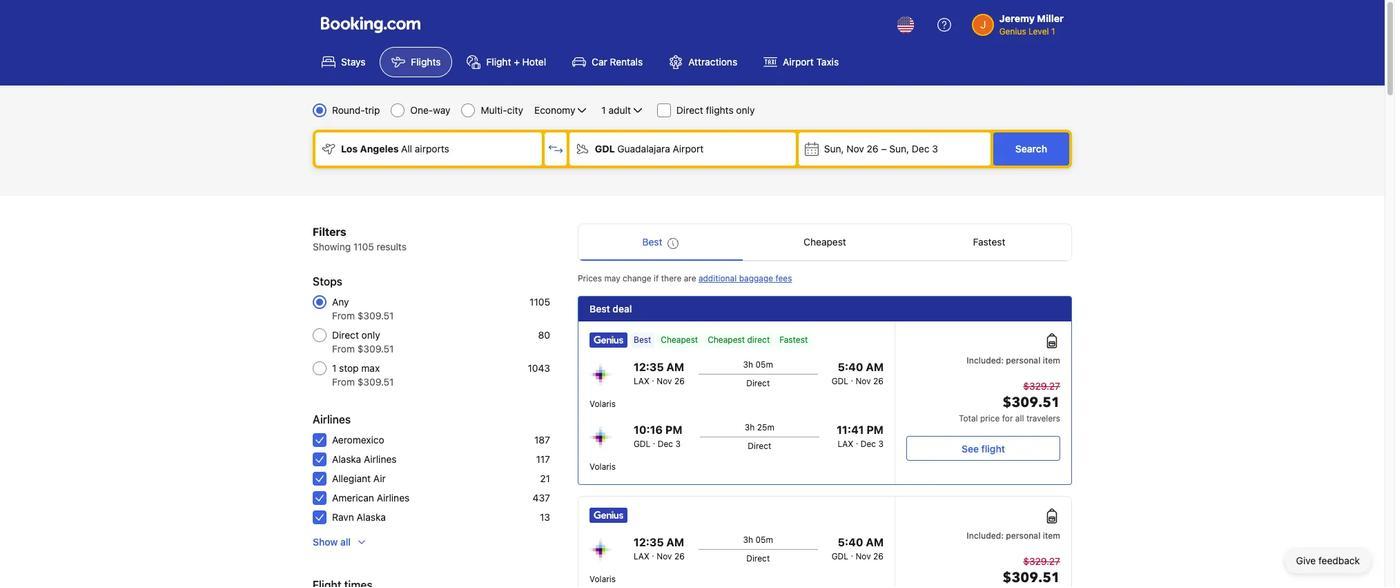 Task type: locate. For each thing, give the bounding box(es) containing it.
filters showing 1105 results
[[313, 226, 407, 253]]

airlines up the aeromexico
[[313, 414, 351, 426]]

$329.27 inside $329.27 $309.51 total price for all travelers
[[1023, 380, 1061, 392]]

los
[[341, 143, 358, 155]]

1 3h 05m from the top
[[743, 360, 773, 370]]

1 horizontal spatial sun,
[[889, 143, 909, 155]]

1105 inside filters showing 1105 results
[[353, 241, 374, 253]]

1 5:40 am gdl . nov 26 from the top
[[832, 361, 884, 387]]

1 vertical spatial 1
[[602, 104, 606, 116]]

0 horizontal spatial 3
[[676, 439, 681, 449]]

flight + hotel
[[486, 56, 546, 68]]

included: personal item
[[967, 356, 1061, 366], [967, 531, 1061, 541]]

all right show
[[340, 536, 351, 548]]

1 adult
[[602, 104, 631, 116]]

airport taxis link
[[752, 47, 851, 77]]

12:35 am lax . nov 26
[[634, 361, 685, 387], [634, 536, 685, 562]]

sun, left –
[[824, 143, 844, 155]]

additional baggage fees link
[[699, 273, 792, 284]]

1105 left results
[[353, 241, 374, 253]]

alaska down american airlines
[[357, 512, 386, 523]]

deal
[[613, 303, 632, 315]]

3 inside '10:16 pm gdl . dec 3'
[[676, 439, 681, 449]]

may
[[604, 273, 621, 284]]

1 for 1 stop max from $309.51
[[332, 362, 336, 374]]

pm right 11:41
[[867, 424, 884, 436]]

best down the change
[[634, 335, 651, 345]]

one-
[[410, 104, 433, 116]]

airport left "taxis"
[[783, 56, 814, 68]]

1 horizontal spatial airport
[[783, 56, 814, 68]]

lax
[[634, 376, 650, 387], [838, 439, 854, 449], [634, 552, 650, 562]]

1 down the miller
[[1051, 26, 1055, 37]]

prices may change if there are additional baggage fees
[[578, 273, 792, 284]]

0 vertical spatial 3h 05m
[[743, 360, 773, 370]]

1 vertical spatial 3h 05m
[[743, 535, 773, 545]]

from inside the 1 stop max from $309.51
[[332, 376, 355, 388]]

1 vertical spatial 12:35
[[634, 536, 664, 549]]

flights
[[411, 56, 441, 68]]

2 horizontal spatial 1
[[1051, 26, 1055, 37]]

gdl inside '10:16 pm gdl . dec 3'
[[634, 439, 651, 449]]

0 vertical spatial best
[[642, 236, 662, 248]]

1 vertical spatial airlines
[[364, 454, 397, 465]]

1 horizontal spatial fastest
[[973, 236, 1006, 248]]

dec right –
[[912, 143, 930, 155]]

fastest button
[[907, 224, 1072, 260]]

1 left adult
[[602, 104, 606, 116]]

best left the deal
[[590, 303, 610, 315]]

airlines down air
[[377, 492, 410, 504]]

pm inside '10:16 pm gdl . dec 3'
[[665, 424, 683, 436]]

sun, right –
[[889, 143, 909, 155]]

0 horizontal spatial all
[[340, 536, 351, 548]]

1 vertical spatial 12:35 am lax . nov 26
[[634, 536, 685, 562]]

see
[[962, 443, 979, 455]]

airport right guadalajara
[[673, 143, 704, 155]]

flight + hotel link
[[455, 47, 558, 77]]

3 inside 11:41 pm lax . dec 3
[[879, 439, 884, 449]]

1 vertical spatial only
[[362, 329, 380, 341]]

pm
[[665, 424, 683, 436], [867, 424, 884, 436]]

stays link
[[310, 47, 377, 77]]

3 for 11:41 pm
[[879, 439, 884, 449]]

airlines up air
[[364, 454, 397, 465]]

tab list
[[579, 224, 1072, 262]]

2 vertical spatial volaris
[[590, 574, 616, 585]]

pm for 10:16 pm
[[665, 424, 683, 436]]

1 vertical spatial all
[[340, 536, 351, 548]]

allegiant
[[332, 473, 371, 485]]

0 horizontal spatial 1105
[[353, 241, 374, 253]]

nov
[[847, 143, 864, 155], [657, 376, 672, 387], [856, 376, 871, 387], [657, 552, 672, 562], [856, 552, 871, 562]]

1 pm from the left
[[665, 424, 683, 436]]

3 inside "popup button"
[[932, 143, 938, 155]]

sun,
[[824, 143, 844, 155], [889, 143, 909, 155]]

fastest
[[973, 236, 1006, 248], [780, 335, 808, 345]]

0 vertical spatial 5:40 am gdl . nov 26
[[832, 361, 884, 387]]

1 horizontal spatial dec
[[861, 439, 876, 449]]

2 horizontal spatial 3
[[932, 143, 938, 155]]

0 vertical spatial airport
[[783, 56, 814, 68]]

1 personal from the top
[[1006, 356, 1041, 366]]

0 vertical spatial personal
[[1006, 356, 1041, 366]]

this is a genius deal flight image
[[590, 333, 628, 348], [590, 333, 628, 348], [590, 508, 628, 523], [590, 508, 628, 523]]

1 vertical spatial fastest
[[780, 335, 808, 345]]

2 $329.27 from the top
[[1023, 556, 1061, 568]]

0 vertical spatial 1105
[[353, 241, 374, 253]]

$309.51 inside the 1 stop max from $309.51
[[357, 376, 394, 388]]

economy
[[534, 104, 575, 116]]

2 3h 05m from the top
[[743, 535, 773, 545]]

dec down 11:41
[[861, 439, 876, 449]]

1 vertical spatial best
[[590, 303, 610, 315]]

0 vertical spatial fastest
[[973, 236, 1006, 248]]

1105 up 80
[[530, 296, 550, 308]]

0 horizontal spatial 1
[[332, 362, 336, 374]]

2 12:35 am lax . nov 26 from the top
[[634, 536, 685, 562]]

from down "any"
[[332, 310, 355, 322]]

stays
[[341, 56, 366, 68]]

2 5:40 from the top
[[838, 536, 863, 549]]

only right flights
[[736, 104, 755, 116]]

pm inside 11:41 pm lax . dec 3
[[867, 424, 884, 436]]

best left best image at top left
[[642, 236, 662, 248]]

5:40
[[838, 361, 863, 374], [838, 536, 863, 549]]

see flight
[[962, 443, 1005, 455]]

1 05m from the top
[[756, 360, 773, 370]]

1 horizontal spatial cheapest
[[708, 335, 745, 345]]

direct inside direct only from $309.51
[[332, 329, 359, 341]]

1 vertical spatial 05m
[[756, 535, 773, 545]]

cheapest
[[804, 236, 846, 248], [661, 335, 698, 345], [708, 335, 745, 345]]

$309.51 up max
[[357, 343, 394, 355]]

best inside button
[[642, 236, 662, 248]]

1 vertical spatial 5:40
[[838, 536, 863, 549]]

cheapest direct
[[708, 335, 770, 345]]

airlines
[[313, 414, 351, 426], [364, 454, 397, 465], [377, 492, 410, 504]]

$309.51 down max
[[357, 376, 394, 388]]

0 vertical spatial 1
[[1051, 26, 1055, 37]]

flight
[[982, 443, 1005, 455]]

$309.51 up direct only from $309.51
[[357, 310, 394, 322]]

1 from from the top
[[332, 310, 355, 322]]

show all button
[[307, 530, 373, 555]]

1 vertical spatial volaris
[[590, 462, 616, 472]]

see flight button
[[907, 436, 1061, 461]]

flights
[[706, 104, 734, 116]]

1 horizontal spatial all
[[1016, 414, 1024, 424]]

airport taxis
[[783, 56, 839, 68]]

attractions
[[689, 56, 737, 68]]

2 horizontal spatial dec
[[912, 143, 930, 155]]

0 vertical spatial 05m
[[756, 360, 773, 370]]

1 horizontal spatial 1
[[602, 104, 606, 116]]

1 vertical spatial item
[[1043, 531, 1061, 541]]

2 horizontal spatial cheapest
[[804, 236, 846, 248]]

adult
[[609, 104, 631, 116]]

0 vertical spatial $329.27
[[1023, 380, 1061, 392]]

1 vertical spatial 1105
[[530, 296, 550, 308]]

max
[[361, 362, 380, 374]]

1 horizontal spatial 3
[[879, 439, 884, 449]]

3h 05m
[[743, 360, 773, 370], [743, 535, 773, 545]]

. inside '10:16 pm gdl . dec 3'
[[653, 436, 655, 447]]

2 volaris from the top
[[590, 462, 616, 472]]

jeremy
[[1000, 12, 1035, 24]]

1 left stop
[[332, 362, 336, 374]]

1 vertical spatial from
[[332, 343, 355, 355]]

0 horizontal spatial dec
[[658, 439, 673, 449]]

additional
[[699, 273, 737, 284]]

dec inside 11:41 pm lax . dec 3
[[861, 439, 876, 449]]

1 vertical spatial included: personal item
[[967, 531, 1061, 541]]

1 vertical spatial airport
[[673, 143, 704, 155]]

1 sun, from the left
[[824, 143, 844, 155]]

0 horizontal spatial only
[[362, 329, 380, 341]]

dec for 10:16 pm
[[658, 439, 673, 449]]

. inside 11:41 pm lax . dec 3
[[856, 436, 858, 447]]

0 horizontal spatial sun,
[[824, 143, 844, 155]]

multi-city
[[481, 104, 523, 116]]

2 vertical spatial from
[[332, 376, 355, 388]]

1 vertical spatial personal
[[1006, 531, 1041, 541]]

booking.com logo image
[[321, 16, 420, 33], [321, 16, 420, 33]]

all
[[1016, 414, 1024, 424], [340, 536, 351, 548]]

1 vertical spatial $329.27
[[1023, 556, 1061, 568]]

dec for 11:41 pm
[[861, 439, 876, 449]]

only down any from $309.51
[[362, 329, 380, 341]]

0 vertical spatial only
[[736, 104, 755, 116]]

all right for
[[1016, 414, 1024, 424]]

best deal
[[590, 303, 632, 315]]

change
[[623, 273, 652, 284]]

2 personal from the top
[[1006, 531, 1041, 541]]

airlines for alaska
[[364, 454, 397, 465]]

2 sun, from the left
[[889, 143, 909, 155]]

1 volaris from the top
[[590, 399, 616, 409]]

best image
[[668, 238, 679, 249]]

0 vertical spatial 5:40
[[838, 361, 863, 374]]

$329.27 for $329.27 $309.51 total price for all travelers
[[1023, 380, 1061, 392]]

attractions link
[[657, 47, 749, 77]]

dec down 10:16
[[658, 439, 673, 449]]

0 vertical spatial included:
[[967, 356, 1004, 366]]

1 included: from the top
[[967, 356, 1004, 366]]

$309.51 up travelers
[[1003, 394, 1061, 412]]

from
[[332, 310, 355, 322], [332, 343, 355, 355], [332, 376, 355, 388]]

1 vertical spatial lax
[[838, 439, 854, 449]]

alaska up allegiant
[[332, 454, 361, 465]]

nov inside "popup button"
[[847, 143, 864, 155]]

am
[[667, 361, 684, 374], [866, 361, 884, 374], [667, 536, 684, 549], [866, 536, 884, 549]]

multi-
[[481, 104, 507, 116]]

1 5:40 from the top
[[838, 361, 863, 374]]

2 pm from the left
[[867, 424, 884, 436]]

0 vertical spatial from
[[332, 310, 355, 322]]

1 item from the top
[[1043, 356, 1061, 366]]

1 vertical spatial included:
[[967, 531, 1004, 541]]

for
[[1002, 414, 1013, 424]]

0 vertical spatial item
[[1043, 356, 1061, 366]]

2 vertical spatial airlines
[[377, 492, 410, 504]]

flights link
[[380, 47, 453, 77]]

1 inside jeremy miller genius level 1
[[1051, 26, 1055, 37]]

0 vertical spatial included: personal item
[[967, 356, 1061, 366]]

volaris
[[590, 399, 616, 409], [590, 462, 616, 472], [590, 574, 616, 585]]

3h
[[743, 360, 753, 370], [745, 423, 755, 433], [743, 535, 753, 545]]

angeles
[[360, 143, 399, 155]]

0 vertical spatial 12:35
[[634, 361, 664, 374]]

3 from from the top
[[332, 376, 355, 388]]

all inside $329.27 $309.51 total price for all travelers
[[1016, 414, 1024, 424]]

2 from from the top
[[332, 343, 355, 355]]

11:41 pm lax . dec 3
[[837, 424, 884, 449]]

airport
[[783, 56, 814, 68], [673, 143, 704, 155]]

flight
[[486, 56, 511, 68]]

from up stop
[[332, 343, 355, 355]]

dec inside '10:16 pm gdl . dec 3'
[[658, 439, 673, 449]]

$329.27
[[1023, 380, 1061, 392], [1023, 556, 1061, 568]]

5:40 am gdl . nov 26
[[832, 361, 884, 387], [832, 536, 884, 562]]

1 inside dropdown button
[[602, 104, 606, 116]]

12:35
[[634, 361, 664, 374], [634, 536, 664, 549]]

from down stop
[[332, 376, 355, 388]]

only
[[736, 104, 755, 116], [362, 329, 380, 341]]

gdl guadalajara airport
[[595, 143, 704, 155]]

1 $329.27 from the top
[[1023, 380, 1061, 392]]

fastest inside button
[[973, 236, 1006, 248]]

tab list containing best
[[579, 224, 1072, 262]]

0 vertical spatial 12:35 am lax . nov 26
[[634, 361, 685, 387]]

0 horizontal spatial pm
[[665, 424, 683, 436]]

1 horizontal spatial pm
[[867, 424, 884, 436]]

2 item from the top
[[1043, 531, 1061, 541]]

1 vertical spatial 5:40 am gdl . nov 26
[[832, 536, 884, 562]]

1 stop max from $309.51
[[332, 362, 394, 388]]

1 inside the 1 stop max from $309.51
[[332, 362, 336, 374]]

best image
[[668, 238, 679, 249]]

pm right 10:16
[[665, 424, 683, 436]]

travelers
[[1027, 414, 1061, 424]]

0 vertical spatial volaris
[[590, 399, 616, 409]]

car
[[592, 56, 607, 68]]

dec
[[912, 143, 930, 155], [658, 439, 673, 449], [861, 439, 876, 449]]

0 vertical spatial all
[[1016, 414, 1024, 424]]

2 vertical spatial 1
[[332, 362, 336, 374]]



Task type: vqa. For each thing, say whether or not it's contained in the screenshot.
the topmost 00:00 - 05:59
no



Task type: describe. For each thing, give the bounding box(es) containing it.
baggage
[[739, 273, 773, 284]]

ravn alaska
[[332, 512, 386, 523]]

one-way
[[410, 104, 450, 116]]

all
[[401, 143, 412, 155]]

show all
[[313, 536, 351, 548]]

filters
[[313, 226, 346, 238]]

cheapest button
[[743, 224, 907, 260]]

give feedback
[[1296, 555, 1360, 567]]

11:41
[[837, 424, 864, 436]]

2 vertical spatial best
[[634, 335, 651, 345]]

hotel
[[522, 56, 546, 68]]

give
[[1296, 555, 1316, 567]]

2 included: from the top
[[967, 531, 1004, 541]]

any from $309.51
[[332, 296, 394, 322]]

car rentals
[[592, 56, 643, 68]]

car rentals link
[[561, 47, 655, 77]]

3 for 10:16 pm
[[676, 439, 681, 449]]

1 for 1 adult
[[602, 104, 606, 116]]

–
[[881, 143, 887, 155]]

1 12:35 from the top
[[634, 361, 664, 374]]

cheapest inside button
[[804, 236, 846, 248]]

lax inside 11:41 pm lax . dec 3
[[838, 439, 854, 449]]

guadalajara
[[617, 143, 670, 155]]

results
[[377, 241, 407, 253]]

437
[[533, 492, 550, 504]]

miller
[[1037, 12, 1064, 24]]

0 vertical spatial alaska
[[332, 454, 361, 465]]

american airlines
[[332, 492, 410, 504]]

direct
[[747, 335, 770, 345]]

3 volaris from the top
[[590, 574, 616, 585]]

best button
[[579, 224, 743, 260]]

all inside show all button
[[340, 536, 351, 548]]

0 vertical spatial 3h
[[743, 360, 753, 370]]

1 12:35 am lax . nov 26 from the top
[[634, 361, 685, 387]]

stop
[[339, 362, 359, 374]]

26 inside "popup button"
[[867, 143, 879, 155]]

$329.27 for $329.27
[[1023, 556, 1061, 568]]

from inside any from $309.51
[[332, 310, 355, 322]]

there
[[661, 273, 682, 284]]

aeromexico
[[332, 434, 384, 446]]

only inside direct only from $309.51
[[362, 329, 380, 341]]

1 included: personal item from the top
[[967, 356, 1061, 366]]

sun, nov 26 – sun, dec 3 button
[[799, 133, 991, 166]]

airports
[[415, 143, 449, 155]]

search
[[1016, 143, 1047, 155]]

level
[[1029, 26, 1049, 37]]

1 vertical spatial 3h
[[745, 423, 755, 433]]

airlines for american
[[377, 492, 410, 504]]

2 vertical spatial lax
[[634, 552, 650, 562]]

1 horizontal spatial only
[[736, 104, 755, 116]]

$309.51 inside direct only from $309.51
[[357, 343, 394, 355]]

2 5:40 am gdl . nov 26 from the top
[[832, 536, 884, 562]]

feedback
[[1319, 555, 1360, 567]]

round-trip
[[332, 104, 380, 116]]

0 vertical spatial lax
[[634, 376, 650, 387]]

pm for 11:41 pm
[[867, 424, 884, 436]]

$309.51 inside any from $309.51
[[357, 310, 394, 322]]

2 12:35 from the top
[[634, 536, 664, 549]]

1 vertical spatial alaska
[[357, 512, 386, 523]]

0 horizontal spatial airport
[[673, 143, 704, 155]]

stops
[[313, 275, 343, 288]]

american
[[332, 492, 374, 504]]

show
[[313, 536, 338, 548]]

25m
[[757, 423, 775, 433]]

3h 25m
[[745, 423, 775, 433]]

+
[[514, 56, 520, 68]]

80
[[538, 329, 550, 341]]

fees
[[776, 273, 792, 284]]

$309.51 inside $329.27 $309.51 total price for all travelers
[[1003, 394, 1061, 412]]

search button
[[994, 133, 1069, 166]]

give feedback button
[[1285, 549, 1371, 574]]

10:16
[[634, 424, 663, 436]]

21
[[540, 473, 550, 485]]

13
[[540, 512, 550, 523]]

0 vertical spatial airlines
[[313, 414, 351, 426]]

round-
[[332, 104, 365, 116]]

2 vertical spatial 3h
[[743, 535, 753, 545]]

1043
[[528, 362, 550, 374]]

air
[[373, 473, 386, 485]]

los angeles all airports
[[341, 143, 449, 155]]

price
[[980, 414, 1000, 424]]

city
[[507, 104, 523, 116]]

1 horizontal spatial 1105
[[530, 296, 550, 308]]

$329.27 $309.51 total price for all travelers
[[959, 380, 1061, 424]]

taxis
[[817, 56, 839, 68]]

0 horizontal spatial cheapest
[[661, 335, 698, 345]]

10:16 pm gdl . dec 3
[[634, 424, 683, 449]]

117
[[536, 454, 550, 465]]

total
[[959, 414, 978, 424]]

are
[[684, 273, 696, 284]]

showing
[[313, 241, 351, 253]]

187
[[534, 434, 550, 446]]

from inside direct only from $309.51
[[332, 343, 355, 355]]

0 horizontal spatial fastest
[[780, 335, 808, 345]]

trip
[[365, 104, 380, 116]]

direct only from $309.51
[[332, 329, 394, 355]]

2 05m from the top
[[756, 535, 773, 545]]

2 included: personal item from the top
[[967, 531, 1061, 541]]

1 adult button
[[600, 102, 646, 119]]

sun, nov 26 – sun, dec 3
[[824, 143, 938, 155]]

way
[[433, 104, 450, 116]]

any
[[332, 296, 349, 308]]

if
[[654, 273, 659, 284]]

direct flights only
[[677, 104, 755, 116]]

dec inside "popup button"
[[912, 143, 930, 155]]



